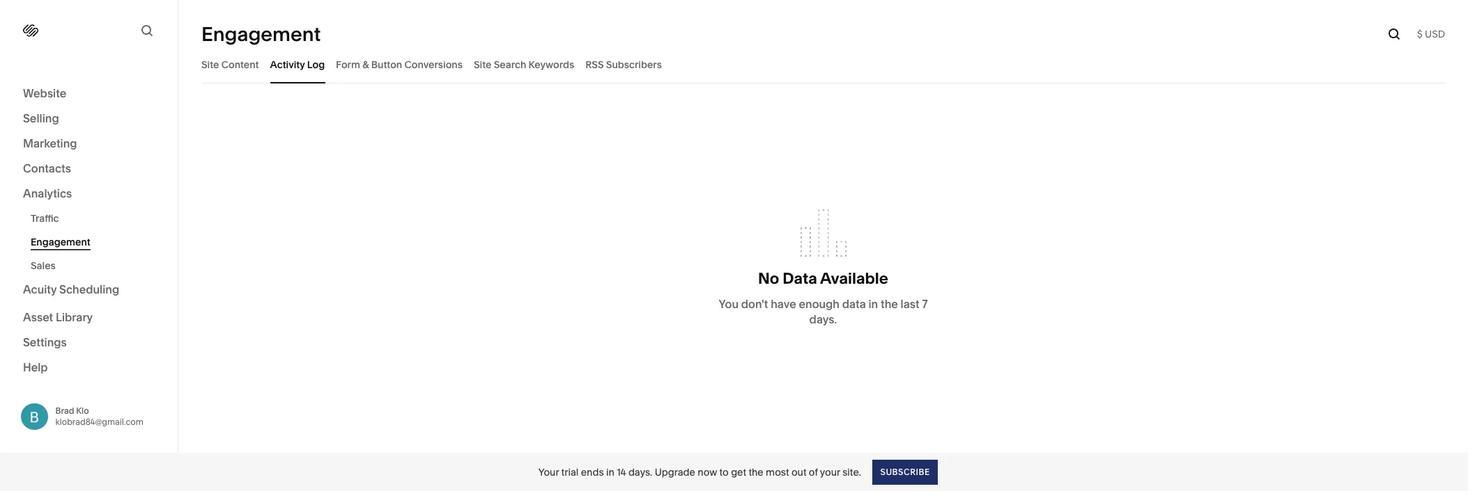 Task type: vqa. For each thing, say whether or not it's contained in the screenshot.
Conversions
yes



Task type: locate. For each thing, give the bounding box(es) containing it.
the left last
[[881, 298, 898, 312]]

no data available
[[758, 270, 888, 289]]

activity
[[270, 58, 305, 71]]

of
[[809, 467, 818, 479]]

0 horizontal spatial days.
[[628, 467, 652, 479]]

subscribers
[[606, 58, 662, 71]]

engagement
[[201, 22, 321, 46], [31, 236, 90, 249]]

you
[[719, 298, 739, 312]]

site inside site search keywords button
[[474, 58, 492, 71]]

site inside site content button
[[201, 58, 219, 71]]

settings link
[[23, 335, 155, 352]]

site for site search keywords
[[474, 58, 492, 71]]

days.
[[809, 313, 837, 327], [628, 467, 652, 479]]

have
[[771, 298, 796, 312]]

scheduling
[[59, 283, 119, 297]]

1 vertical spatial in
[[606, 467, 614, 479]]

site left search
[[474, 58, 492, 71]]

last
[[901, 298, 920, 312]]

rss
[[585, 58, 604, 71]]

days. down enough at the right
[[809, 313, 837, 327]]

in right data
[[869, 298, 878, 312]]

1 site from the left
[[201, 58, 219, 71]]

1 horizontal spatial in
[[869, 298, 878, 312]]

1 horizontal spatial the
[[881, 298, 898, 312]]

engagement down traffic
[[31, 236, 90, 249]]

data
[[842, 298, 866, 312]]

1 vertical spatial engagement
[[31, 236, 90, 249]]

to
[[720, 467, 729, 479]]

1 horizontal spatial site
[[474, 58, 492, 71]]

tab list
[[201, 45, 1445, 84]]

acuity
[[23, 283, 57, 297]]

button
[[371, 58, 402, 71]]

engagement link
[[31, 231, 162, 254]]

form & button conversions button
[[336, 45, 463, 84]]

days. right 14
[[628, 467, 652, 479]]

the right get
[[749, 467, 764, 479]]

7
[[922, 298, 928, 312]]

sales
[[31, 260, 56, 272]]

asset library
[[23, 310, 93, 324]]

help
[[23, 361, 48, 375]]

0 vertical spatial days.
[[809, 313, 837, 327]]

available
[[820, 270, 888, 289]]

upgrade
[[655, 467, 695, 479]]

in inside you don't have enough data in the last 7 days.
[[869, 298, 878, 312]]

subscribe button
[[872, 460, 937, 485]]

usd
[[1425, 28, 1445, 40]]

0 vertical spatial the
[[881, 298, 898, 312]]

website
[[23, 86, 66, 100]]

0 vertical spatial in
[[869, 298, 878, 312]]

1 horizontal spatial days.
[[809, 313, 837, 327]]

0 horizontal spatial the
[[749, 467, 764, 479]]

selling
[[23, 111, 59, 125]]

settings
[[23, 336, 67, 349]]

0 horizontal spatial engagement
[[31, 236, 90, 249]]

the
[[881, 298, 898, 312], [749, 467, 764, 479]]

2 site from the left
[[474, 58, 492, 71]]

engagement up content
[[201, 22, 321, 46]]

0 horizontal spatial site
[[201, 58, 219, 71]]

brad klo klobrad84@gmail.com
[[55, 406, 143, 428]]

most
[[766, 467, 789, 479]]

selling link
[[23, 111, 155, 128]]

search
[[494, 58, 526, 71]]

enough
[[799, 298, 840, 312]]

1 horizontal spatial engagement
[[201, 22, 321, 46]]

now
[[698, 467, 717, 479]]

your
[[820, 467, 840, 479]]

$ usd
[[1417, 28, 1445, 40]]

0 horizontal spatial in
[[606, 467, 614, 479]]

&
[[362, 58, 369, 71]]

site for site content
[[201, 58, 219, 71]]

website link
[[23, 86, 155, 102]]

acuity scheduling link
[[23, 282, 155, 299]]

traffic
[[31, 213, 59, 225]]

site content button
[[201, 45, 259, 84]]

in
[[869, 298, 878, 312], [606, 467, 614, 479]]

site
[[201, 58, 219, 71], [474, 58, 492, 71]]

site.
[[843, 467, 861, 479]]

site left content
[[201, 58, 219, 71]]

1 vertical spatial the
[[749, 467, 764, 479]]

in left 14
[[606, 467, 614, 479]]

asset
[[23, 310, 53, 324]]



Task type: describe. For each thing, give the bounding box(es) containing it.
site content
[[201, 58, 259, 71]]

tab list containing site content
[[201, 45, 1445, 84]]

contacts
[[23, 162, 71, 176]]

asset library link
[[23, 310, 155, 326]]

get
[[731, 467, 746, 479]]

acuity scheduling
[[23, 283, 119, 297]]

help link
[[23, 360, 48, 375]]

form
[[336, 58, 360, 71]]

klo
[[76, 406, 89, 417]]

ends
[[581, 467, 604, 479]]

form & button conversions
[[336, 58, 463, 71]]

traffic link
[[31, 207, 162, 231]]

days. inside you don't have enough data in the last 7 days.
[[809, 313, 837, 327]]

the inside you don't have enough data in the last 7 days.
[[881, 298, 898, 312]]

your
[[538, 467, 559, 479]]

contacts link
[[23, 161, 155, 178]]

no
[[758, 270, 779, 289]]

activity log
[[270, 58, 325, 71]]

marketing link
[[23, 136, 155, 153]]

1 vertical spatial days.
[[628, 467, 652, 479]]

library
[[56, 310, 93, 324]]

trial
[[561, 467, 579, 479]]

rss subscribers
[[585, 58, 662, 71]]

content
[[221, 58, 259, 71]]

keywords
[[529, 58, 574, 71]]

marketing
[[23, 137, 77, 151]]

site search keywords button
[[474, 45, 574, 84]]

klobrad84@gmail.com
[[55, 417, 143, 428]]

analytics
[[23, 187, 72, 201]]

out
[[792, 467, 807, 479]]

you don't have enough data in the last 7 days.
[[719, 298, 928, 327]]

sales link
[[31, 254, 162, 278]]

14
[[617, 467, 626, 479]]

conversions
[[405, 58, 463, 71]]

activity log button
[[270, 45, 325, 84]]

don't
[[741, 298, 768, 312]]

log
[[307, 58, 325, 71]]

rss subscribers button
[[585, 45, 662, 84]]

engagement inside engagement link
[[31, 236, 90, 249]]

analytics link
[[23, 186, 155, 203]]

data
[[783, 270, 817, 289]]

$
[[1417, 28, 1423, 40]]

brad
[[55, 406, 74, 417]]

0 vertical spatial engagement
[[201, 22, 321, 46]]

site search keywords
[[474, 58, 574, 71]]

subscribe
[[880, 467, 930, 478]]

your trial ends in 14 days. upgrade now to get the most out of your site.
[[538, 467, 861, 479]]



